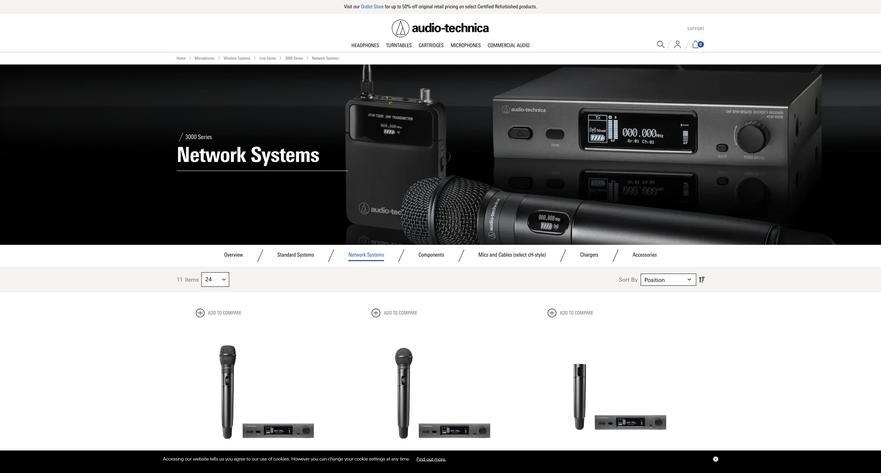 Task type: locate. For each thing, give the bounding box(es) containing it.
atw 3212nc510 image
[[372, 324, 510, 461]]

0 horizontal spatial add to compare
[[208, 311, 241, 317]]

1 horizontal spatial divider line image
[[455, 250, 467, 262]]

to for atw 3212nc510 image
[[393, 311, 398, 317]]

1 horizontal spatial breadcrumbs image
[[253, 56, 257, 60]]

1 horizontal spatial add to compare
[[384, 311, 417, 317]]

2 add to compare button from the left
[[372, 309, 417, 318]]

1 add to compare button from the left
[[196, 309, 241, 318]]

1 vertical spatial network
[[177, 142, 246, 167]]

can
[[319, 457, 327, 462]]

any
[[391, 457, 399, 462]]

network systems
[[312, 56, 339, 61], [177, 142, 319, 167], [349, 252, 384, 258]]

cables
[[499, 252, 512, 258]]

carrat down image
[[222, 278, 226, 282]]

0
[[700, 42, 702, 47]]

1 breadcrumbs image from the left
[[188, 56, 192, 60]]

3000 series
[[285, 56, 303, 61], [185, 133, 212, 141]]

up
[[391, 3, 396, 10]]

commercial audio link
[[484, 42, 533, 49]]

components
[[419, 252, 444, 258]]

3 add to compare button from the left
[[548, 309, 593, 318]]

sort by
[[619, 277, 638, 283]]

ch-
[[528, 252, 535, 258]]

add to compare for add to compare button associated with atw 3212nc510 image
[[384, 311, 417, 317]]

wireless systems
[[224, 56, 250, 61]]

breadcrumbs image for 3000 series
[[279, 56, 282, 60]]

atw 3212n image
[[548, 324, 686, 461]]

you right us
[[225, 457, 233, 462]]

chargers link
[[580, 252, 599, 262]]

3 add to compare from the left
[[560, 311, 593, 317]]

1 horizontal spatial 3000
[[285, 56, 293, 61]]

add to compare for add to compare button associated with atw 3212n image
[[560, 311, 593, 317]]

2 vertical spatial network systems
[[349, 252, 384, 258]]

3000
[[285, 56, 293, 61], [185, 133, 197, 141]]

1 horizontal spatial add
[[384, 311, 392, 317]]

home link
[[177, 55, 186, 62]]

1 breadcrumbs image from the left
[[217, 56, 221, 60]]

systems inside network systems link
[[367, 252, 384, 258]]

visit
[[344, 3, 352, 10]]

2 you from the left
[[311, 457, 318, 462]]

retail
[[434, 3, 444, 10]]

atw 3212nc710 image
[[196, 324, 334, 461]]

to
[[397, 3, 401, 10], [217, 311, 222, 317], [393, 311, 398, 317], [569, 311, 574, 317], [247, 457, 251, 462]]

1 horizontal spatial you
[[311, 457, 318, 462]]

breadcrumbs image
[[217, 56, 221, 60], [253, 56, 257, 60]]

series
[[267, 56, 276, 61], [294, 56, 303, 61], [198, 133, 212, 141]]

of
[[268, 457, 272, 462]]

divider line image
[[667, 40, 671, 49], [685, 40, 689, 49], [254, 250, 266, 262], [325, 250, 337, 262], [395, 250, 408, 262], [557, 250, 569, 262], [610, 250, 622, 262]]

2 horizontal spatial series
[[294, 56, 303, 61]]

add to compare button for atw 3212nc710 image
[[196, 309, 241, 318]]

2 add to compare from the left
[[384, 311, 417, 317]]

our left use
[[252, 457, 259, 462]]

1 compare from the left
[[223, 311, 241, 317]]

breadcrumbs image
[[188, 56, 192, 60], [279, 56, 282, 60], [306, 56, 309, 60]]

turntables
[[386, 42, 412, 48]]

systems inside standard systems link
[[297, 252, 314, 258]]

you
[[225, 457, 233, 462], [311, 457, 318, 462]]

add
[[208, 311, 216, 317], [384, 311, 392, 317], [560, 311, 568, 317]]

you left can
[[311, 457, 318, 462]]

store logo image
[[392, 19, 489, 37]]

add for add to compare button associated with atw 3212nc510 image
[[384, 311, 392, 317]]

1 horizontal spatial network
[[312, 56, 325, 61]]

1 horizontal spatial add to compare button
[[372, 309, 417, 318]]

microphones down store logo
[[451, 42, 481, 48]]

cartridges
[[419, 42, 444, 48]]

agree
[[234, 457, 245, 462]]

50%-
[[402, 3, 412, 10]]

add for atw 3212nc710 image's add to compare button
[[208, 311, 216, 317]]

line series link
[[260, 55, 276, 62]]

2 breadcrumbs image from the left
[[279, 56, 282, 60]]

systems for wireless systems link
[[238, 56, 250, 61]]

add to compare
[[208, 311, 241, 317], [384, 311, 417, 317], [560, 311, 593, 317]]

0 vertical spatial 3000 series
[[285, 56, 303, 61]]

line
[[260, 56, 266, 61]]

0 vertical spatial divider line image
[[177, 133, 185, 142]]

compare for add to compare button associated with atw 3212nc510 image
[[399, 311, 417, 317]]

1 vertical spatial microphones link
[[195, 55, 215, 62]]

compare
[[223, 311, 241, 317], [399, 311, 417, 317], [575, 311, 593, 317]]

microphones right home
[[195, 56, 215, 61]]

1 vertical spatial 3000 series
[[185, 133, 212, 141]]

3000 series link
[[285, 55, 303, 62]]

0 horizontal spatial add to compare button
[[196, 309, 241, 318]]

your
[[344, 457, 353, 462]]

1 vertical spatial network systems
[[177, 142, 319, 167]]

1 horizontal spatial 3000 series
[[285, 56, 303, 61]]

breadcrumbs image left wireless
[[217, 56, 221, 60]]

mics
[[479, 252, 488, 258]]

2 horizontal spatial add
[[560, 311, 568, 317]]

systems for network systems link
[[367, 252, 384, 258]]

turntables link
[[383, 42, 415, 49]]

to for atw 3212n image
[[569, 311, 574, 317]]

0 vertical spatial microphones
[[451, 42, 481, 48]]

1 add from the left
[[208, 311, 216, 317]]

2 horizontal spatial breadcrumbs image
[[306, 56, 309, 60]]

0 vertical spatial network systems
[[312, 56, 339, 61]]

basket image
[[692, 41, 700, 48]]

off
[[412, 3, 418, 10]]

outlet store link
[[361, 3, 384, 10]]

mics and cables (select ch-style) link
[[479, 252, 546, 262]]

0 horizontal spatial microphones
[[195, 56, 215, 61]]

breadcrumbs image for line series
[[253, 56, 257, 60]]

0 horizontal spatial add
[[208, 311, 216, 317]]

1 horizontal spatial breadcrumbs image
[[279, 56, 282, 60]]

1 horizontal spatial compare
[[399, 311, 417, 317]]

microphones link down store logo
[[447, 42, 484, 49]]

2 horizontal spatial add to compare button
[[548, 309, 593, 318]]

accessing our website tells us you agree to our use of cookies. however you can change your cookie settings at any time.
[[163, 457, 411, 462]]

divider line image
[[177, 133, 185, 142], [455, 250, 467, 262]]

2 horizontal spatial our
[[354, 3, 360, 10]]

2 vertical spatial network
[[349, 252, 366, 258]]

systems
[[238, 56, 250, 61], [326, 56, 339, 61], [251, 142, 319, 167], [297, 252, 314, 258], [367, 252, 384, 258]]

breadcrumbs image right the line series
[[279, 56, 282, 60]]

0 horizontal spatial breadcrumbs image
[[217, 56, 221, 60]]

our right visit
[[354, 3, 360, 10]]

accessing
[[163, 457, 184, 462]]

store
[[374, 3, 384, 10]]

0 vertical spatial microphones link
[[447, 42, 484, 49]]

network systems link
[[349, 252, 384, 262]]

breadcrumbs image right 3000 series link
[[306, 56, 309, 60]]

2 add from the left
[[384, 311, 392, 317]]

breadcrumbs image left the line
[[253, 56, 257, 60]]

find out more.
[[417, 457, 446, 462]]

3 add from the left
[[560, 311, 568, 317]]

microphones
[[451, 42, 481, 48], [195, 56, 215, 61]]

wireless
[[224, 56, 237, 61]]

our left website
[[185, 457, 192, 462]]

out
[[427, 457, 433, 462]]

0 horizontal spatial network
[[177, 142, 246, 167]]

0 vertical spatial network
[[312, 56, 325, 61]]

series for 3000 series link
[[294, 56, 303, 61]]

microphones link
[[447, 42, 484, 49], [195, 55, 215, 62]]

0 horizontal spatial 3000
[[185, 133, 197, 141]]

0 horizontal spatial compare
[[223, 311, 241, 317]]

microphones link right home link
[[195, 55, 215, 62]]

0 horizontal spatial you
[[225, 457, 233, 462]]

network
[[312, 56, 325, 61], [177, 142, 246, 167], [349, 252, 366, 258]]

1 horizontal spatial series
[[267, 56, 276, 61]]

overview link
[[224, 252, 243, 262]]

0 vertical spatial 3000
[[285, 56, 293, 61]]

2 horizontal spatial add to compare
[[560, 311, 593, 317]]

2 horizontal spatial compare
[[575, 311, 593, 317]]

add to compare button for atw 3212nc510 image
[[372, 309, 417, 318]]

sort
[[619, 277, 630, 283]]

0 horizontal spatial breadcrumbs image
[[188, 56, 192, 60]]

0 horizontal spatial our
[[185, 457, 192, 462]]

2 breadcrumbs image from the left
[[253, 56, 257, 60]]

home
[[177, 56, 186, 61]]

add to compare button
[[196, 309, 241, 318], [372, 309, 417, 318], [548, 309, 593, 318]]

3 compare from the left
[[575, 311, 593, 317]]

overview
[[224, 252, 243, 258]]

2 compare from the left
[[399, 311, 417, 317]]

standard
[[277, 252, 296, 258]]

our
[[354, 3, 360, 10], [185, 457, 192, 462], [252, 457, 259, 462]]

11
[[177, 277, 183, 283]]

systems inside wireless systems link
[[238, 56, 250, 61]]

wireless systems link
[[224, 55, 250, 62]]

1 add to compare from the left
[[208, 311, 241, 317]]

breadcrumbs image right home
[[188, 56, 192, 60]]



Task type: describe. For each thing, give the bounding box(es) containing it.
add to compare button for atw 3212n image
[[548, 309, 593, 318]]

add for add to compare button associated with atw 3212n image
[[560, 311, 568, 317]]

0 link
[[692, 41, 705, 48]]

carrat down image
[[688, 278, 691, 282]]

0 horizontal spatial microphones link
[[195, 55, 215, 62]]

however
[[291, 457, 310, 462]]

support
[[688, 26, 705, 31]]

certified
[[478, 3, 494, 10]]

at
[[386, 457, 390, 462]]

use
[[260, 457, 267, 462]]

network systems image
[[0, 65, 881, 245]]

find
[[417, 457, 425, 462]]

1 horizontal spatial our
[[252, 457, 259, 462]]

components link
[[419, 252, 444, 262]]

support link
[[688, 26, 705, 31]]

chargers
[[580, 252, 599, 258]]

headphones
[[352, 42, 379, 48]]

3 breadcrumbs image from the left
[[306, 56, 309, 60]]

1 you from the left
[[225, 457, 233, 462]]

tells
[[210, 457, 218, 462]]

change
[[328, 457, 343, 462]]

cross image
[[714, 459, 717, 461]]

by
[[631, 277, 638, 283]]

0 horizontal spatial 3000 series
[[185, 133, 212, 141]]

accessories
[[633, 252, 657, 258]]

0 horizontal spatial divider line image
[[177, 133, 185, 142]]

to for atw 3212nc710 image
[[217, 311, 222, 317]]

outlet
[[361, 3, 373, 10]]

for
[[385, 3, 390, 10]]

compare for atw 3212nc710 image's add to compare button
[[223, 311, 241, 317]]

products.
[[519, 3, 537, 10]]

magnifying glass image
[[657, 41, 665, 48]]

our for visit
[[354, 3, 360, 10]]

and
[[490, 252, 497, 258]]

1 vertical spatial microphones
[[195, 56, 215, 61]]

find out more. link
[[411, 454, 452, 465]]

cookies.
[[273, 457, 290, 462]]

cookie
[[355, 457, 368, 462]]

breadcrumbs image for wireless systems
[[217, 56, 221, 60]]

us
[[219, 457, 224, 462]]

1 vertical spatial divider line image
[[455, 250, 467, 262]]

settings
[[369, 457, 385, 462]]

commercial
[[488, 42, 516, 48]]

0 horizontal spatial series
[[198, 133, 212, 141]]

items
[[185, 277, 199, 283]]

time.
[[400, 457, 410, 462]]

breadcrumbs image for microphones
[[188, 56, 192, 60]]

accessories link
[[633, 252, 657, 262]]

2 horizontal spatial network
[[349, 252, 366, 258]]

style)
[[535, 252, 546, 258]]

more.
[[434, 457, 446, 462]]

1 vertical spatial 3000
[[185, 133, 197, 141]]

(select
[[513, 252, 527, 258]]

add to compare for atw 3212nc710 image's add to compare button
[[208, 311, 241, 317]]

select
[[465, 3, 477, 10]]

our for accessing
[[185, 457, 192, 462]]

refurbished
[[495, 3, 518, 10]]

line series
[[260, 56, 276, 61]]

1 horizontal spatial microphones
[[451, 42, 481, 48]]

standard systems
[[277, 252, 314, 258]]

headphones link
[[348, 42, 383, 49]]

11 items
[[177, 277, 199, 283]]

systems for standard systems link
[[297, 252, 314, 258]]

on
[[459, 3, 464, 10]]

audio
[[517, 42, 530, 48]]

commercial audio
[[488, 42, 530, 48]]

series for line series link at the top of page
[[267, 56, 276, 61]]

compare for add to compare button associated with atw 3212n image
[[575, 311, 593, 317]]

website
[[193, 457, 209, 462]]

mics and cables (select ch-style)
[[479, 252, 546, 258]]

set descending direction image
[[699, 276, 705, 284]]

pricing
[[445, 3, 458, 10]]

visit our outlet store for up to 50%-off original retail pricing on select certified refurbished products.
[[344, 3, 537, 10]]

standard systems link
[[277, 252, 314, 262]]

original
[[419, 3, 433, 10]]

cartridges link
[[415, 42, 447, 49]]

1 horizontal spatial microphones link
[[447, 42, 484, 49]]



Task type: vqa. For each thing, say whether or not it's contained in the screenshot.
Features
no



